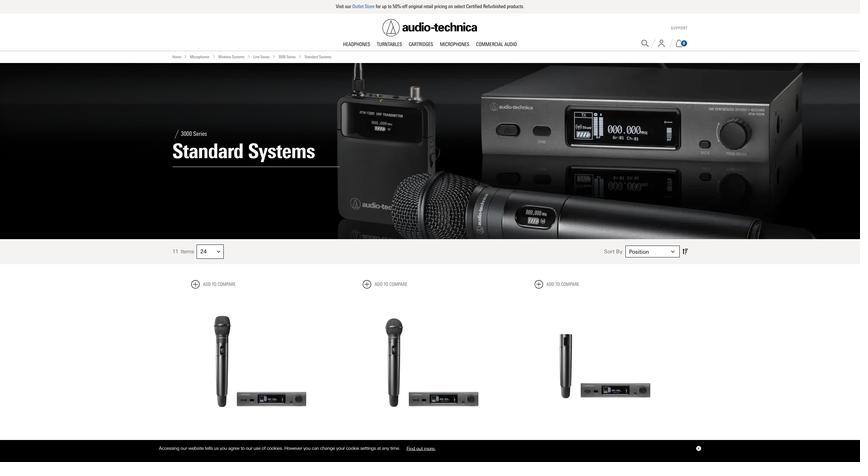 Task type: vqa. For each thing, say whether or not it's contained in the screenshot.
middle Series
yes



Task type: describe. For each thing, give the bounding box(es) containing it.
to for atw 3212 image
[[556, 282, 560, 288]]

visit
[[336, 3, 344, 9]]

carrat down image
[[217, 250, 221, 254]]

support link
[[671, 26, 688, 31]]

at
[[377, 446, 381, 452]]

headphones link
[[340, 41, 374, 48]]

add to compare button for atw 3212 image
[[535, 280, 580, 289]]

add to compare button for atw 3212/c710 image
[[191, 280, 236, 289]]

add to compare for add to compare button for atw 3212/c710 image
[[203, 282, 236, 288]]

for
[[376, 3, 381, 9]]

home link
[[173, 54, 181, 60]]

breadcrumbs image for line series
[[247, 55, 251, 58]]

cross image
[[697, 448, 700, 451]]

1 horizontal spatial systems
[[248, 139, 315, 163]]

outlet
[[353, 3, 364, 9]]

standard for 1st breadcrumbs icon from the right
[[305, 54, 318, 59]]

basket image
[[676, 40, 683, 47]]

shop now
[[246, 439, 271, 445]]

more.
[[424, 446, 436, 452]]

sort by
[[605, 249, 623, 255]]

of
[[262, 446, 266, 452]]

commercial
[[477, 41, 504, 47]]

store logo image
[[383, 19, 478, 36]]

off
[[403, 3, 408, 9]]

cartridges link
[[406, 41, 437, 48]]

commercial audio
[[477, 41, 517, 47]]

home
[[173, 54, 181, 59]]

select
[[454, 3, 465, 9]]

find out more. link
[[402, 444, 441, 454]]

0 vertical spatial 3000 series
[[279, 54, 296, 59]]

certified
[[467, 3, 482, 9]]

compare for add to compare button for atw 3212/c710 image
[[218, 282, 236, 288]]

cookies.
[[267, 446, 283, 452]]

0 horizontal spatial systems
[[232, 54, 245, 59]]

1 horizontal spatial divider line image
[[669, 39, 673, 48]]

refurbished
[[484, 3, 506, 9]]

to for atw 3212/c710 image
[[212, 282, 217, 288]]

atw 3212 image
[[535, 294, 670, 429]]

2 you from the left
[[304, 446, 311, 452]]

breadcrumbs image for microphones
[[184, 55, 187, 58]]

support
[[671, 26, 688, 31]]

headphones
[[343, 41, 370, 47]]

accessing
[[159, 446, 179, 452]]

magnifying glass image
[[642, 40, 649, 47]]

wireless systems
[[218, 54, 245, 59]]

carrat down image
[[672, 250, 675, 254]]

tells
[[205, 446, 213, 452]]

0 vertical spatial standard systems
[[305, 54, 332, 59]]

1 horizontal spatial our
[[246, 446, 253, 452]]

turntables
[[377, 41, 402, 47]]

however
[[285, 446, 302, 452]]

add to compare for add to compare button associated with atw 3212/c510 image
[[375, 282, 408, 288]]

compare for add to compare button associated with atw 3212 image
[[561, 282, 580, 288]]

sort
[[605, 249, 615, 255]]



Task type: locate. For each thing, give the bounding box(es) containing it.
time.
[[391, 446, 401, 452]]

add to compare for add to compare button associated with atw 3212 image
[[547, 282, 580, 288]]

shop now link
[[232, 435, 285, 450]]

compare
[[218, 282, 236, 288], [390, 282, 408, 288], [561, 282, 580, 288]]

products.
[[507, 3, 525, 9]]

0 horizontal spatial 3000
[[181, 130, 192, 138]]

1 add to compare button from the left
[[191, 280, 236, 289]]

microphones right home
[[190, 54, 210, 59]]

you
[[220, 446, 227, 452], [304, 446, 311, 452]]

1 vertical spatial standard
[[173, 139, 244, 163]]

you right us
[[220, 446, 227, 452]]

1 horizontal spatial breadcrumbs image
[[212, 55, 216, 58]]

your
[[336, 446, 345, 452]]

2 horizontal spatial add to compare
[[547, 282, 580, 288]]

breadcrumbs image
[[272, 55, 276, 58], [299, 55, 302, 58]]

add
[[203, 282, 211, 288], [375, 282, 383, 288], [547, 282, 555, 288]]

0 vertical spatial microphones link
[[437, 41, 473, 48]]

1 vertical spatial divider line image
[[173, 130, 181, 138]]

1 vertical spatial 3000 series
[[181, 130, 207, 138]]

1 add to compare from the left
[[203, 282, 236, 288]]

1 horizontal spatial breadcrumbs image
[[299, 55, 302, 58]]

0 vertical spatial microphones
[[440, 41, 470, 47]]

2 horizontal spatial systems
[[319, 54, 332, 59]]

microphones link right home link
[[190, 54, 210, 60]]

2 breadcrumbs image from the left
[[212, 55, 216, 58]]

accessing our website tells us you agree to our use of cookies. however you can change your cookie settings at any time.
[[159, 446, 402, 452]]

0 vertical spatial divider line image
[[669, 39, 673, 48]]

2 add to compare button from the left
[[363, 280, 408, 289]]

retail
[[424, 3, 433, 9]]

1 horizontal spatial add to compare
[[375, 282, 408, 288]]

1 compare from the left
[[218, 282, 236, 288]]

out
[[417, 446, 423, 452]]

2 add to compare from the left
[[375, 282, 408, 288]]

settings
[[361, 446, 376, 452]]

to
[[388, 3, 392, 9], [212, 282, 217, 288], [384, 282, 389, 288], [556, 282, 560, 288], [241, 446, 245, 452]]

use
[[254, 446, 261, 452]]

breadcrumbs image left line
[[247, 55, 251, 58]]

store
[[365, 3, 375, 9]]

standard systems
[[305, 54, 332, 59], [173, 139, 315, 163]]

wireless systems link
[[218, 54, 245, 60]]

add to compare
[[203, 282, 236, 288], [375, 282, 408, 288], [547, 282, 580, 288]]

0 link
[[676, 40, 688, 47]]

our
[[345, 3, 351, 9], [181, 446, 187, 452], [246, 446, 253, 452]]

0 horizontal spatial standard
[[173, 139, 244, 163]]

1 vertical spatial microphones link
[[190, 54, 210, 60]]

you left can
[[304, 446, 311, 452]]

1 breadcrumbs image from the left
[[272, 55, 276, 58]]

standard for the left divider line image
[[173, 139, 244, 163]]

0 horizontal spatial breadcrumbs image
[[272, 55, 276, 58]]

1 horizontal spatial compare
[[390, 282, 408, 288]]

by
[[617, 249, 623, 255]]

3 compare from the left
[[561, 282, 580, 288]]

now
[[260, 439, 271, 445]]

pricing
[[435, 3, 447, 9]]

3 breadcrumbs image from the left
[[247, 55, 251, 58]]

up
[[382, 3, 387, 9]]

3 add from the left
[[547, 282, 555, 288]]

microphones link
[[437, 41, 473, 48], [190, 54, 210, 60]]

outlet store link
[[353, 3, 375, 9]]

commercial audio link
[[473, 41, 521, 48]]

cartridges
[[409, 41, 433, 47]]

breadcrumbs image
[[184, 55, 187, 58], [212, 55, 216, 58], [247, 55, 251, 58]]

1 you from the left
[[220, 446, 227, 452]]

line series link
[[253, 54, 270, 60]]

wireless
[[218, 54, 231, 59]]

find out more.
[[407, 446, 436, 452]]

2 compare from the left
[[390, 282, 408, 288]]

3000
[[279, 54, 286, 59], [181, 130, 192, 138]]

to for atw 3212/c510 image
[[384, 282, 389, 288]]

change
[[320, 446, 335, 452]]

visit our outlet store for up to 50%-off original retail pricing on select certified refurbished products.
[[336, 3, 525, 9]]

standard systems image
[[0, 63, 861, 239]]

0 horizontal spatial compare
[[218, 282, 236, 288]]

1 vertical spatial microphones
[[190, 54, 210, 59]]

our left website on the bottom left
[[181, 446, 187, 452]]

0 horizontal spatial 3000 series
[[181, 130, 207, 138]]

breadcrumbs image right line series
[[272, 55, 276, 58]]

1 horizontal spatial you
[[304, 446, 311, 452]]

add for add to compare button for atw 3212/c710 image
[[203, 282, 211, 288]]

can
[[312, 446, 319, 452]]

0 horizontal spatial add
[[203, 282, 211, 288]]

1 vertical spatial 3000
[[181, 130, 192, 138]]

items
[[181, 249, 194, 255]]

our down shop
[[246, 446, 253, 452]]

3 add to compare from the left
[[547, 282, 580, 288]]

on
[[449, 3, 453, 9]]

atw 3212/c510 image
[[363, 294, 498, 429]]

0 horizontal spatial divider line image
[[173, 130, 181, 138]]

divider line image
[[652, 39, 656, 48]]

series for "line series" link
[[261, 54, 270, 59]]

2 horizontal spatial our
[[345, 3, 351, 9]]

any
[[382, 446, 389, 452]]

1 horizontal spatial standard
[[305, 54, 318, 59]]

breadcrumbs image left wireless
[[212, 55, 216, 58]]

add for add to compare button associated with atw 3212 image
[[547, 282, 555, 288]]

50%-
[[393, 3, 403, 9]]

our for accessing
[[181, 446, 187, 452]]

2 horizontal spatial breadcrumbs image
[[247, 55, 251, 58]]

systems
[[232, 54, 245, 59], [319, 54, 332, 59], [248, 139, 315, 163]]

breadcrumbs image right home
[[184, 55, 187, 58]]

turntables link
[[374, 41, 406, 48]]

1 horizontal spatial microphones
[[440, 41, 470, 47]]

line series
[[253, 54, 270, 59]]

add to compare button
[[191, 280, 236, 289], [363, 280, 408, 289], [535, 280, 580, 289]]

agree
[[228, 446, 240, 452]]

our for visit
[[345, 3, 351, 9]]

1 horizontal spatial add to compare button
[[363, 280, 408, 289]]

series for 3000 series link on the top left of page
[[287, 54, 296, 59]]

cookie
[[346, 446, 359, 452]]

compare for add to compare button associated with atw 3212/c510 image
[[390, 282, 408, 288]]

11
[[173, 249, 178, 255]]

0
[[683, 41, 686, 46]]

add to compare button for atw 3212/c510 image
[[363, 280, 408, 289]]

add for add to compare button associated with atw 3212/c510 image
[[375, 282, 383, 288]]

atw 3212/c710 image
[[191, 294, 326, 429]]

1 add from the left
[[203, 282, 211, 288]]

series
[[261, 54, 270, 59], [287, 54, 296, 59], [193, 130, 207, 138]]

3000 series
[[279, 54, 296, 59], [181, 130, 207, 138]]

0 horizontal spatial breadcrumbs image
[[184, 55, 187, 58]]

microphones link down store logo
[[437, 41, 473, 48]]

0 horizontal spatial our
[[181, 446, 187, 452]]

microphones down store logo
[[440, 41, 470, 47]]

website
[[188, 446, 204, 452]]

2 horizontal spatial compare
[[561, 282, 580, 288]]

0 horizontal spatial microphones
[[190, 54, 210, 59]]

3000 series link
[[279, 54, 296, 60]]

shop
[[246, 439, 258, 445]]

1 horizontal spatial add
[[375, 282, 383, 288]]

original
[[409, 3, 423, 9]]

us
[[214, 446, 219, 452]]

our right visit
[[345, 3, 351, 9]]

find
[[407, 446, 415, 452]]

0 horizontal spatial add to compare
[[203, 282, 236, 288]]

audio
[[505, 41, 517, 47]]

line
[[253, 54, 260, 59]]

2 horizontal spatial add to compare button
[[535, 280, 580, 289]]

1 horizontal spatial 3000 series
[[279, 54, 296, 59]]

breadcrumbs image right 3000 series link on the top left of page
[[299, 55, 302, 58]]

0 horizontal spatial microphones link
[[190, 54, 210, 60]]

1 horizontal spatial microphones link
[[437, 41, 473, 48]]

2 horizontal spatial series
[[287, 54, 296, 59]]

1 breadcrumbs image from the left
[[184, 55, 187, 58]]

1 horizontal spatial series
[[261, 54, 270, 59]]

0 horizontal spatial add to compare button
[[191, 280, 236, 289]]

11 items
[[173, 249, 194, 255]]

microphones
[[440, 41, 470, 47], [190, 54, 210, 59]]

2 breadcrumbs image from the left
[[299, 55, 302, 58]]

0 vertical spatial 3000
[[279, 54, 286, 59]]

set descending direction image
[[683, 248, 688, 256]]

breadcrumbs image for wireless systems
[[212, 55, 216, 58]]

standard
[[305, 54, 318, 59], [173, 139, 244, 163]]

0 vertical spatial standard
[[305, 54, 318, 59]]

1 vertical spatial standard systems
[[173, 139, 315, 163]]

2 horizontal spatial add
[[547, 282, 555, 288]]

1 horizontal spatial 3000
[[279, 54, 286, 59]]

3 add to compare button from the left
[[535, 280, 580, 289]]

0 horizontal spatial series
[[193, 130, 207, 138]]

divider line image
[[669, 39, 673, 48], [173, 130, 181, 138]]

2 add from the left
[[375, 282, 383, 288]]

0 horizontal spatial you
[[220, 446, 227, 452]]



